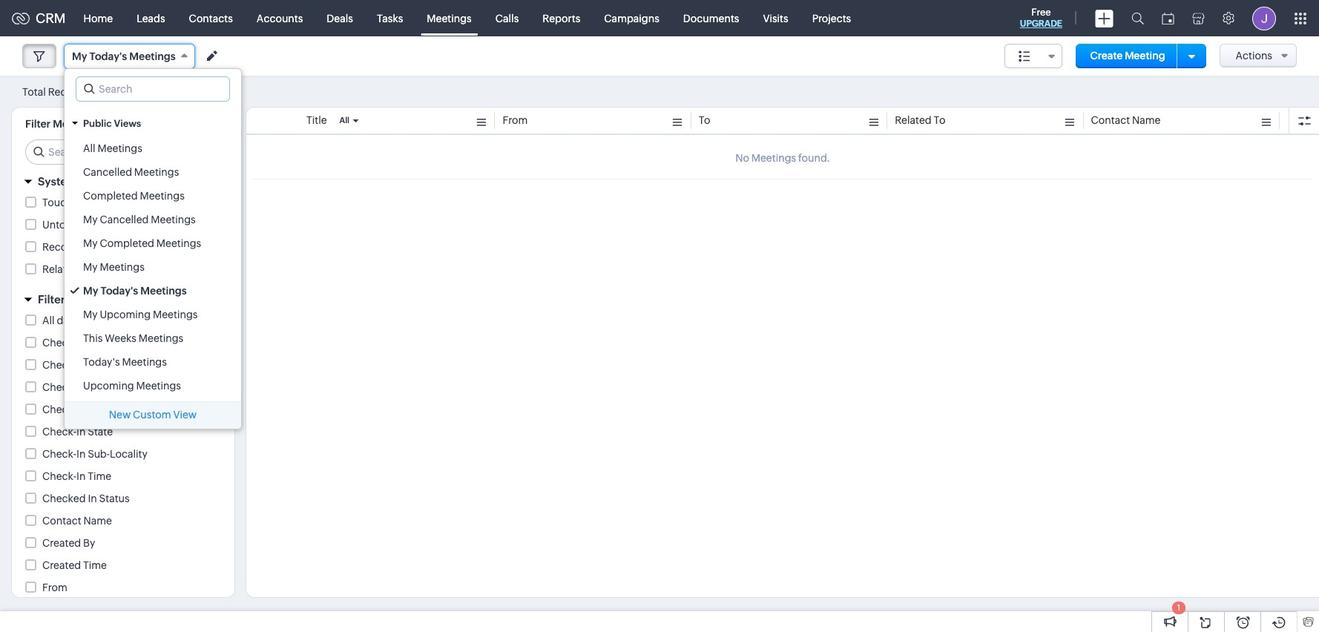 Task type: locate. For each thing, give the bounding box(es) containing it.
in up check-in by
[[76, 337, 86, 349]]

crm
[[36, 10, 66, 26]]

records
[[48, 86, 88, 98], [87, 197, 127, 209], [99, 219, 138, 231], [81, 263, 121, 275]]

1 vertical spatial created
[[42, 560, 81, 571]]

0 horizontal spatial contact
[[42, 515, 81, 527]]

accounts
[[257, 12, 303, 24]]

upcoming up "country"
[[83, 380, 134, 392]]

5 check- from the top
[[42, 426, 76, 438]]

records up fields
[[81, 263, 121, 275]]

by up day
[[67, 293, 81, 306]]

3 check- from the top
[[42, 381, 76, 393]]

check- down check-in by
[[42, 381, 76, 393]]

0 horizontal spatial all
[[42, 315, 55, 327]]

upcoming up 'weeks'
[[100, 309, 151, 321]]

calls
[[496, 12, 519, 24]]

search element
[[1123, 0, 1153, 36]]

check-in sub-locality
[[42, 448, 148, 460]]

my down fields
[[83, 309, 98, 321]]

completed down defined
[[83, 190, 138, 202]]

completed
[[83, 190, 138, 202], [100, 237, 154, 249]]

in left state
[[76, 426, 86, 438]]

1 vertical spatial name
[[83, 515, 112, 527]]

record
[[42, 241, 77, 253]]

check- for check-in sub-locality
[[42, 448, 76, 460]]

records left 0 on the left of page
[[48, 86, 88, 98]]

0 vertical spatial filter
[[25, 118, 51, 130]]

records down defined
[[87, 197, 127, 209]]

defined
[[80, 175, 122, 188]]

1 vertical spatial contact name
[[42, 515, 112, 527]]

in left sub-
[[76, 448, 86, 460]]

time
[[88, 471, 111, 482], [83, 560, 107, 571]]

today's up 0 on the left of page
[[89, 50, 127, 62]]

1 horizontal spatial all
[[83, 142, 95, 154]]

search text field up public views "dropdown button"
[[76, 77, 229, 101]]

by
[[67, 293, 81, 306], [88, 359, 100, 371], [83, 537, 95, 549]]

check- for check-in city
[[42, 381, 76, 393]]

filters
[[124, 175, 157, 188]]

0 vertical spatial all
[[340, 116, 350, 125]]

profile image
[[1253, 6, 1276, 30]]

name
[[1133, 114, 1161, 126], [83, 515, 112, 527]]

accounts link
[[245, 0, 315, 36]]

size image
[[1019, 50, 1031, 63]]

to
[[699, 114, 711, 126], [934, 114, 946, 126]]

name down checked in status
[[83, 515, 112, 527]]

sub-
[[88, 448, 110, 460]]

by up city
[[88, 359, 100, 371]]

created
[[42, 537, 81, 549], [42, 560, 81, 571]]

contact
[[1091, 114, 1130, 126], [42, 515, 81, 527]]

My Today's Meetings field
[[64, 44, 195, 69]]

profile element
[[1244, 0, 1285, 36]]

in up checked in status
[[76, 471, 86, 482]]

1 check- from the top
[[42, 337, 76, 349]]

search text field up "cancelled meetings"
[[26, 140, 223, 164]]

untouched records
[[42, 219, 138, 231]]

1 vertical spatial all
[[83, 142, 95, 154]]

free
[[1032, 7, 1051, 18]]

system
[[38, 175, 77, 188]]

check- up the checked
[[42, 471, 76, 482]]

related to
[[895, 114, 946, 126]]

0 vertical spatial action
[[79, 241, 111, 253]]

by up created time
[[83, 537, 95, 549]]

in up check-in state
[[76, 404, 86, 416]]

contact down create
[[1091, 114, 1130, 126]]

search image
[[1132, 12, 1144, 24]]

0 vertical spatial completed
[[83, 190, 138, 202]]

0 vertical spatial related
[[895, 114, 932, 126]]

0 vertical spatial from
[[503, 114, 528, 126]]

all inside public views region
[[83, 142, 95, 154]]

leads link
[[125, 0, 177, 36]]

created by
[[42, 537, 95, 549]]

completed down my cancelled meetings
[[100, 237, 154, 249]]

meetings up completed meetings
[[134, 166, 179, 178]]

custom
[[133, 409, 171, 421]]

7 check- from the top
[[42, 471, 76, 482]]

my inside field
[[72, 50, 87, 62]]

new custom view
[[109, 409, 197, 421]]

0 horizontal spatial related
[[42, 263, 79, 275]]

state
[[88, 426, 113, 438]]

in
[[76, 337, 86, 349], [76, 359, 86, 371], [76, 381, 86, 393], [76, 404, 86, 416], [76, 426, 86, 438], [76, 448, 86, 460], [76, 471, 86, 482], [88, 493, 97, 505]]

cancelled down completed meetings
[[100, 214, 149, 226]]

cancelled
[[83, 166, 132, 178], [100, 214, 149, 226]]

all left day
[[42, 315, 55, 327]]

0 horizontal spatial from
[[42, 582, 67, 594]]

this weeks meetings
[[83, 332, 183, 344]]

all down public
[[83, 142, 95, 154]]

1 horizontal spatial related
[[895, 114, 932, 126]]

contacts link
[[177, 0, 245, 36]]

created down "created by"
[[42, 560, 81, 571]]

my up total records 0
[[72, 50, 87, 62]]

action down my completed meetings
[[123, 263, 155, 275]]

city
[[88, 381, 107, 393]]

contact name up "created by"
[[42, 515, 112, 527]]

in left status
[[88, 493, 97, 505]]

1 created from the top
[[42, 537, 81, 549]]

check-in address
[[42, 337, 127, 349]]

related for related records action
[[42, 263, 79, 275]]

1 vertical spatial my today's meetings
[[83, 285, 187, 297]]

created up created time
[[42, 537, 81, 549]]

meetings down my cancelled meetings
[[156, 237, 201, 249]]

contact name
[[1091, 114, 1161, 126], [42, 515, 112, 527]]

deals link
[[315, 0, 365, 36]]

None field
[[1005, 44, 1063, 68]]

contact name down the create meeting button
[[1091, 114, 1161, 126]]

1 vertical spatial search text field
[[26, 140, 223, 164]]

free upgrade
[[1020, 7, 1063, 29]]

0 horizontal spatial action
[[79, 241, 111, 253]]

all right title
[[340, 116, 350, 125]]

filter
[[25, 118, 51, 130], [38, 293, 65, 306]]

my down touched records
[[83, 214, 98, 226]]

check- down check-in city
[[42, 404, 76, 416]]

calendar image
[[1162, 12, 1175, 24]]

home link
[[72, 0, 125, 36]]

check- for check-in time
[[42, 471, 76, 482]]

related
[[895, 114, 932, 126], [42, 263, 79, 275]]

0 vertical spatial my today's meetings
[[72, 50, 176, 62]]

2 vertical spatial all
[[42, 315, 55, 327]]

time down "created by"
[[83, 560, 107, 571]]

0 vertical spatial by
[[67, 293, 81, 306]]

meetings
[[427, 12, 472, 24], [129, 50, 176, 62], [53, 118, 99, 130], [97, 142, 142, 154], [134, 166, 179, 178], [140, 190, 185, 202], [151, 214, 196, 226], [156, 237, 201, 249], [100, 261, 145, 273], [141, 285, 187, 297], [153, 309, 198, 321], [139, 332, 183, 344], [122, 356, 167, 368], [136, 380, 181, 392]]

meetings down this weeks meetings
[[122, 356, 167, 368]]

meetings left calls
[[427, 12, 472, 24]]

action up related records action
[[79, 241, 111, 253]]

upcoming
[[100, 309, 151, 321], [83, 380, 134, 392]]

actions
[[1236, 50, 1273, 62]]

checked
[[42, 493, 86, 505]]

filter inside dropdown button
[[38, 293, 65, 306]]

today's down my meetings
[[101, 285, 138, 297]]

in down check-in address
[[76, 359, 86, 371]]

2 horizontal spatial all
[[340, 116, 350, 125]]

0 vertical spatial name
[[1133, 114, 1161, 126]]

my today's meetings down home "link"
[[72, 50, 176, 62]]

my today's meetings
[[72, 50, 176, 62], [83, 285, 187, 297]]

check- for check-in state
[[42, 426, 76, 438]]

related records action
[[42, 263, 155, 275]]

1 vertical spatial time
[[83, 560, 107, 571]]

created for created time
[[42, 560, 81, 571]]

untouched
[[42, 219, 97, 231]]

tasks
[[377, 12, 403, 24]]

leads
[[137, 12, 165, 24]]

0 vertical spatial time
[[88, 471, 111, 482]]

create menu element
[[1087, 0, 1123, 36]]

0 horizontal spatial to
[[699, 114, 711, 126]]

my today's meetings up my upcoming meetings
[[83, 285, 187, 297]]

1 vertical spatial filter
[[38, 293, 65, 306]]

check- down all day
[[42, 337, 76, 349]]

check- up check-in city
[[42, 359, 76, 371]]

records up my completed meetings
[[99, 219, 138, 231]]

today's down address
[[83, 356, 120, 368]]

in for status
[[88, 493, 97, 505]]

0 vertical spatial today's
[[89, 50, 127, 62]]

my
[[72, 50, 87, 62], [83, 214, 98, 226], [83, 237, 98, 249], [83, 261, 98, 273], [83, 285, 98, 297], [83, 309, 98, 321]]

title
[[307, 114, 327, 126]]

Search text field
[[76, 77, 229, 101], [26, 140, 223, 164]]

in for by
[[76, 359, 86, 371]]

filter up all day
[[38, 293, 65, 306]]

filter down total
[[25, 118, 51, 130]]

records for touched
[[87, 197, 127, 209]]

fields
[[83, 293, 115, 306]]

2 to from the left
[[934, 114, 946, 126]]

1 vertical spatial related
[[42, 263, 79, 275]]

1 horizontal spatial to
[[934, 114, 946, 126]]

check-
[[42, 337, 76, 349], [42, 359, 76, 371], [42, 381, 76, 393], [42, 404, 76, 416], [42, 426, 76, 438], [42, 448, 76, 460], [42, 471, 76, 482]]

records for untouched
[[99, 219, 138, 231]]

my down the untouched records
[[83, 237, 98, 249]]

time down sub-
[[88, 471, 111, 482]]

name down meeting
[[1133, 114, 1161, 126]]

by inside dropdown button
[[67, 293, 81, 306]]

created for created by
[[42, 537, 81, 549]]

1 horizontal spatial name
[[1133, 114, 1161, 126]]

1
[[1178, 603, 1181, 612]]

2 check- from the top
[[42, 359, 76, 371]]

by for created
[[83, 537, 95, 549]]

meetings down leads link
[[129, 50, 176, 62]]

4 check- from the top
[[42, 404, 76, 416]]

this
[[83, 332, 103, 344]]

2 created from the top
[[42, 560, 81, 571]]

0 vertical spatial created
[[42, 537, 81, 549]]

campaigns link
[[592, 0, 672, 36]]

check- up check-in time
[[42, 448, 76, 460]]

meetings link
[[415, 0, 484, 36]]

today's
[[89, 50, 127, 62], [101, 285, 138, 297], [83, 356, 120, 368]]

all
[[340, 116, 350, 125], [83, 142, 95, 154], [42, 315, 55, 327]]

check-in by
[[42, 359, 100, 371]]

6 check- from the top
[[42, 448, 76, 460]]

tasks link
[[365, 0, 415, 36]]

2 vertical spatial by
[[83, 537, 95, 549]]

action
[[79, 241, 111, 253], [123, 263, 155, 275]]

public views region
[[65, 137, 241, 398]]

in for city
[[76, 381, 86, 393]]

meetings up new custom view
[[136, 380, 181, 392]]

1 horizontal spatial contact
[[1091, 114, 1130, 126]]

my upcoming meetings
[[83, 309, 198, 321]]

total records 0
[[22, 86, 97, 98]]

1 vertical spatial action
[[123, 263, 155, 275]]

campaigns
[[604, 12, 660, 24]]

1 vertical spatial completed
[[100, 237, 154, 249]]

cancelled down all meetings on the left top of page
[[83, 166, 132, 178]]

contact down the checked
[[42, 515, 81, 527]]

filter for filter meetings by
[[25, 118, 51, 130]]

meetings inside field
[[129, 50, 176, 62]]

in left city
[[76, 381, 86, 393]]

0 vertical spatial contact name
[[1091, 114, 1161, 126]]

check- down check-in country
[[42, 426, 76, 438]]



Task type: describe. For each thing, give the bounding box(es) containing it.
touched
[[42, 197, 85, 209]]

0 horizontal spatial name
[[83, 515, 112, 527]]

meetings down views
[[97, 142, 142, 154]]

my cancelled meetings
[[83, 214, 196, 226]]

visits
[[763, 12, 789, 24]]

contacts
[[189, 12, 233, 24]]

check-in time
[[42, 471, 111, 482]]

in for country
[[76, 404, 86, 416]]

meetings inside "link"
[[427, 12, 472, 24]]

system defined filters
[[38, 175, 157, 188]]

meetings up my completed meetings
[[151, 214, 196, 226]]

home
[[84, 12, 113, 24]]

my today's meetings inside public views region
[[83, 285, 187, 297]]

locality
[[110, 448, 148, 460]]

filter for filter by fields
[[38, 293, 65, 306]]

upgrade
[[1020, 19, 1063, 29]]

check- for check-in address
[[42, 337, 76, 349]]

in for sub-
[[76, 448, 86, 460]]

1 vertical spatial contact
[[42, 515, 81, 527]]

meetings down my upcoming meetings
[[139, 332, 183, 344]]

1 horizontal spatial action
[[123, 263, 155, 275]]

country
[[88, 404, 127, 416]]

crm link
[[12, 10, 66, 26]]

all day
[[42, 315, 74, 327]]

records for related
[[81, 263, 121, 275]]

check-in city
[[42, 381, 107, 393]]

public views
[[83, 118, 141, 129]]

1 horizontal spatial contact name
[[1091, 114, 1161, 126]]

in for state
[[76, 426, 86, 438]]

filter meetings by
[[25, 118, 114, 130]]

1 vertical spatial today's
[[101, 285, 138, 297]]

check- for check-in by
[[42, 359, 76, 371]]

address
[[88, 337, 127, 349]]

records for total
[[48, 86, 88, 98]]

reports link
[[531, 0, 592, 36]]

check-in country
[[42, 404, 127, 416]]

public
[[83, 118, 112, 129]]

my completed meetings
[[83, 237, 201, 249]]

create menu image
[[1095, 9, 1114, 27]]

projects link
[[801, 0, 863, 36]]

meetings up this weeks meetings
[[153, 309, 198, 321]]

day
[[57, 315, 74, 327]]

1 vertical spatial upcoming
[[83, 380, 134, 392]]

in for address
[[76, 337, 86, 349]]

filter by fields
[[38, 293, 115, 306]]

calls link
[[484, 0, 531, 36]]

1 vertical spatial by
[[88, 359, 100, 371]]

create meeting
[[1091, 50, 1166, 62]]

today's meetings
[[83, 356, 167, 368]]

all for all
[[340, 116, 350, 125]]

by
[[101, 118, 114, 130]]

system defined filters button
[[12, 168, 235, 194]]

documents
[[683, 12, 740, 24]]

today's inside field
[[89, 50, 127, 62]]

my down record action
[[83, 261, 98, 273]]

0 vertical spatial upcoming
[[100, 309, 151, 321]]

reports
[[543, 12, 581, 24]]

in for time
[[76, 471, 86, 482]]

check-in state
[[42, 426, 113, 438]]

documents link
[[672, 0, 751, 36]]

total
[[22, 86, 46, 98]]

by for filter
[[67, 293, 81, 306]]

0
[[90, 86, 97, 98]]

create meeting button
[[1076, 44, 1181, 68]]

1 vertical spatial cancelled
[[100, 214, 149, 226]]

record action
[[42, 241, 111, 253]]

check- for check-in country
[[42, 404, 76, 416]]

0 horizontal spatial contact name
[[42, 515, 112, 527]]

create
[[1091, 50, 1123, 62]]

weeks
[[105, 332, 137, 344]]

filter by fields button
[[12, 286, 235, 312]]

new
[[109, 409, 131, 421]]

1 vertical spatial from
[[42, 582, 67, 594]]

meetings down filters
[[140, 190, 185, 202]]

created time
[[42, 560, 107, 571]]

my meetings
[[83, 261, 145, 273]]

my down related records action
[[83, 285, 98, 297]]

public views button
[[65, 111, 241, 137]]

0 vertical spatial cancelled
[[83, 166, 132, 178]]

my today's meetings inside field
[[72, 50, 176, 62]]

0 vertical spatial search text field
[[76, 77, 229, 101]]

projects
[[812, 12, 851, 24]]

1 horizontal spatial from
[[503, 114, 528, 126]]

logo image
[[12, 12, 30, 24]]

1 to from the left
[[699, 114, 711, 126]]

all for all day
[[42, 315, 55, 327]]

meetings down my completed meetings
[[100, 261, 145, 273]]

all meetings
[[83, 142, 142, 154]]

meetings up my upcoming meetings
[[141, 285, 187, 297]]

0 vertical spatial contact
[[1091, 114, 1130, 126]]

touched records
[[42, 197, 127, 209]]

all for all meetings
[[83, 142, 95, 154]]

views
[[114, 118, 141, 129]]

status
[[99, 493, 130, 505]]

visits link
[[751, 0, 801, 36]]

meetings left 'by' at the left top of the page
[[53, 118, 99, 130]]

meeting
[[1125, 50, 1166, 62]]

new custom view link
[[65, 402, 241, 429]]

related for related to
[[895, 114, 932, 126]]

deals
[[327, 12, 353, 24]]

2 vertical spatial today's
[[83, 356, 120, 368]]

view
[[173, 409, 197, 421]]

checked in status
[[42, 493, 130, 505]]

cancelled meetings
[[83, 166, 179, 178]]

upcoming meetings
[[83, 380, 181, 392]]

completed meetings
[[83, 190, 185, 202]]



Task type: vqa. For each thing, say whether or not it's contained in the screenshot.
60,000.00
no



